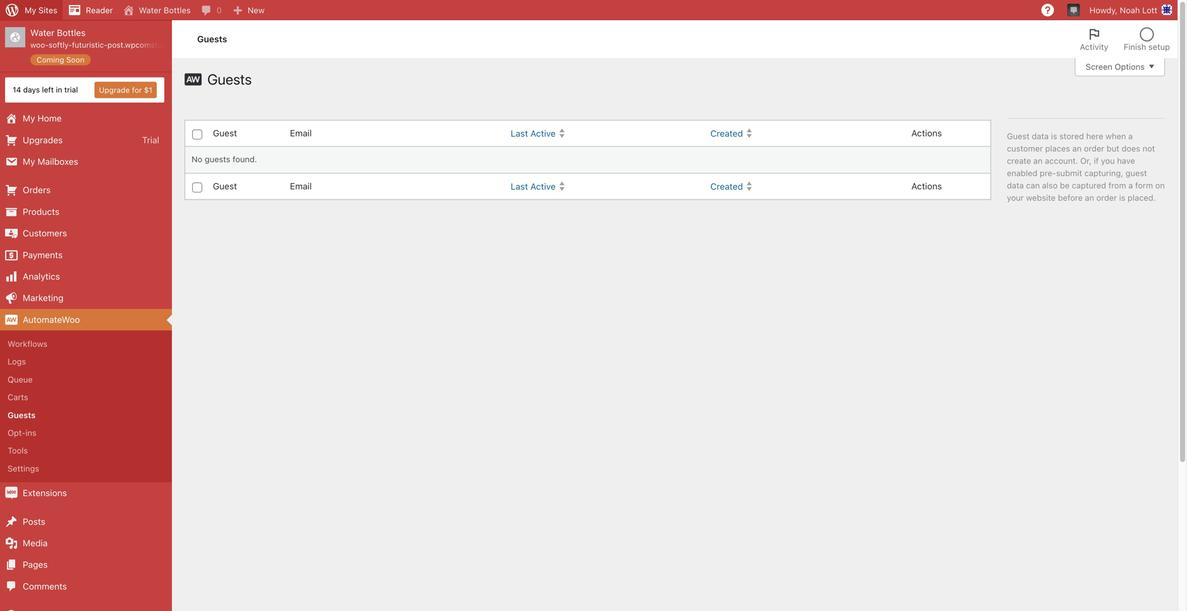 Task type: describe. For each thing, give the bounding box(es) containing it.
media
[[23, 539, 48, 549]]

softly-
[[49, 41, 72, 49]]

also
[[1042, 181, 1058, 190]]

2 a from the top
[[1129, 181, 1133, 190]]

created link for 2nd last active link from the bottom of the page
[[705, 122, 905, 145]]

not
[[1143, 144, 1155, 153]]

your
[[1007, 193, 1024, 203]]

form
[[1135, 181, 1153, 190]]

howdy,
[[1090, 5, 1118, 15]]

finish setup
[[1124, 42, 1170, 52]]

finish
[[1124, 42, 1146, 52]]

home
[[37, 113, 62, 124]]

1 a from the top
[[1128, 131, 1133, 141]]

no
[[192, 155, 202, 164]]

on
[[1155, 181, 1165, 190]]

water for water bottles
[[139, 5, 161, 15]]

media link
[[0, 533, 172, 555]]

no guests found.
[[192, 155, 257, 164]]

14
[[13, 85, 21, 94]]

email for 2nd last active link from the bottom of the page
[[290, 128, 312, 138]]

0 vertical spatial order
[[1084, 144, 1104, 153]]

activity
[[1080, 42, 1109, 52]]

guest
[[1126, 168, 1147, 178]]

left
[[42, 85, 54, 94]]

found.
[[233, 155, 257, 164]]

posts
[[23, 517, 45, 527]]

account.
[[1045, 156, 1078, 166]]

1 horizontal spatial data
[[1032, 131, 1049, 141]]

notification image
[[1069, 4, 1079, 15]]

enabled
[[1007, 168, 1038, 178]]

last active for 2nd last active link from the bottom of the page
[[511, 128, 556, 139]]

products
[[23, 207, 59, 217]]

noah
[[1120, 5, 1140, 15]]

actions for 2nd last active link from the bottom of the page
[[912, 128, 942, 138]]

logs link
[[0, 353, 172, 371]]

trial
[[64, 85, 78, 94]]

here
[[1086, 131, 1103, 141]]

carts link
[[0, 389, 172, 407]]

my sites link
[[0, 0, 62, 20]]

futuristic-
[[72, 41, 107, 49]]

options
[[1115, 62, 1145, 71]]

email for first last active link from the bottom of the page
[[290, 181, 312, 192]]

toolbar navigation
[[0, 0, 1178, 23]]

upgrades
[[23, 135, 63, 145]]

pages link
[[0, 555, 172, 576]]

days
[[23, 85, 40, 94]]

coming
[[37, 55, 64, 64]]

customer
[[1007, 144, 1043, 153]]

1 vertical spatial an
[[1033, 156, 1043, 166]]

actions for first last active link from the bottom of the page
[[912, 181, 942, 192]]

you
[[1101, 156, 1115, 166]]

my mailboxes
[[23, 156, 78, 167]]

last for first last active link from the bottom of the page
[[511, 181, 528, 192]]

from
[[1109, 181, 1126, 190]]

last active for first last active link from the bottom of the page
[[511, 181, 556, 192]]

be
[[1060, 181, 1070, 190]]

can
[[1026, 181, 1040, 190]]

guest inside guest data is stored here when a customer places an order but does not create an account. or, if you have enabled pre-submit capturing, guest data can also be captured from a form on your website before an order is placed.
[[1007, 131, 1030, 141]]

extensions link
[[0, 483, 172, 505]]

upgrade for $1
[[99, 86, 152, 95]]

post.wpcomstaging.com
[[107, 41, 195, 49]]

but
[[1107, 144, 1119, 153]]

$1
[[144, 86, 152, 95]]

0 vertical spatial guests
[[197, 34, 227, 44]]

my for my home
[[23, 113, 35, 124]]

settings
[[8, 464, 39, 474]]

customers
[[23, 228, 67, 239]]

queue
[[8, 375, 33, 385]]

workflows link
[[0, 335, 172, 353]]

2 last active link from the top
[[506, 175, 705, 198]]

orders link
[[0, 180, 172, 201]]

orders
[[23, 185, 51, 195]]

submit
[[1056, 168, 1082, 178]]

guest for first last active link from the bottom of the page
[[213, 181, 237, 192]]

sites
[[38, 5, 57, 15]]

setup
[[1149, 42, 1170, 52]]

howdy, noah lott
[[1090, 5, 1157, 15]]

last for 2nd last active link from the bottom of the page
[[511, 128, 528, 139]]

posts link
[[0, 512, 172, 533]]

guests inside main menu navigation
[[8, 411, 36, 420]]

opt-
[[8, 429, 25, 438]]

created for 2nd last active link from the bottom of the page
[[711, 128, 743, 139]]

reader
[[86, 5, 113, 15]]

1 vertical spatial order
[[1097, 193, 1117, 203]]

bottles for water bottles
[[164, 5, 191, 15]]

0 horizontal spatial data
[[1007, 181, 1024, 190]]

soon
[[66, 55, 84, 64]]

stored
[[1060, 131, 1084, 141]]

logs
[[8, 357, 26, 367]]

my home link
[[0, 108, 172, 129]]

extensions
[[23, 488, 67, 499]]

new link
[[227, 0, 270, 20]]

trial
[[142, 135, 159, 145]]

water bottles
[[139, 5, 191, 15]]

have
[[1117, 156, 1135, 166]]

workflows
[[8, 339, 47, 349]]



Task type: vqa. For each thing, say whether or not it's contained in the screenshot.
My Sites
yes



Task type: locate. For each thing, give the bounding box(es) containing it.
0 vertical spatial data
[[1032, 131, 1049, 141]]

2 vertical spatial an
[[1085, 193, 1094, 203]]

0 vertical spatial created
[[711, 128, 743, 139]]

0 link
[[196, 0, 227, 20]]

last active link
[[506, 122, 705, 145], [506, 175, 705, 198]]

created link
[[705, 122, 905, 145], [705, 175, 905, 198]]

0 vertical spatial last
[[511, 128, 528, 139]]

1 last active from the top
[[511, 128, 556, 139]]

woo-
[[30, 41, 49, 49]]

water for water bottles woo-softly-futuristic-post.wpcomstaging.com coming soon
[[30, 27, 54, 38]]

pages
[[23, 560, 48, 571]]

guests
[[197, 34, 227, 44], [207, 71, 252, 88], [8, 411, 36, 420]]

when
[[1106, 131, 1126, 141]]

automatewoo link
[[0, 309, 172, 331]]

my down upgrades
[[23, 156, 35, 167]]

0 horizontal spatial water
[[30, 27, 54, 38]]

marketing link
[[0, 288, 172, 309]]

2 vertical spatial my
[[23, 156, 35, 167]]

1 vertical spatial last
[[511, 181, 528, 192]]

analytics link
[[0, 266, 172, 288]]

does
[[1122, 144, 1140, 153]]

1 vertical spatial email
[[290, 181, 312, 192]]

guest down no guests found.
[[213, 181, 237, 192]]

upgrade for $1 button
[[94, 82, 157, 98]]

0 vertical spatial is
[[1051, 131, 1057, 141]]

bottles left 0 link
[[164, 5, 191, 15]]

bottles
[[164, 5, 191, 15], [57, 27, 86, 38]]

1 vertical spatial created link
[[705, 175, 905, 198]]

2 email from the top
[[290, 181, 312, 192]]

guests link
[[0, 407, 172, 424]]

ins
[[25, 429, 36, 438]]

2 actions from the top
[[912, 181, 942, 192]]

0
[[217, 5, 222, 15]]

1 vertical spatial my
[[23, 113, 35, 124]]

an
[[1072, 144, 1082, 153], [1033, 156, 1043, 166], [1085, 193, 1094, 203]]

0 vertical spatial active
[[530, 128, 556, 139]]

or,
[[1080, 156, 1092, 166]]

capturing,
[[1085, 168, 1123, 178]]

0 horizontal spatial an
[[1033, 156, 1043, 166]]

0 vertical spatial last active link
[[506, 122, 705, 145]]

placed.
[[1128, 193, 1156, 203]]

a right from
[[1129, 181, 1133, 190]]

1 last active link from the top
[[506, 122, 705, 145]]

bottles up softly- at left
[[57, 27, 86, 38]]

before
[[1058, 193, 1083, 203]]

marketing
[[23, 293, 63, 304]]

is down from
[[1119, 193, 1126, 203]]

settings link
[[0, 460, 172, 478]]

14 days left in trial
[[13, 85, 78, 94]]

captured
[[1072, 181, 1106, 190]]

0 vertical spatial an
[[1072, 144, 1082, 153]]

0 vertical spatial created link
[[705, 122, 905, 145]]

1 vertical spatial water
[[30, 27, 54, 38]]

an down captured at the top right of page
[[1085, 193, 1094, 203]]

bottles for water bottles woo-softly-futuristic-post.wpcomstaging.com coming soon
[[57, 27, 86, 38]]

0 vertical spatial my
[[25, 5, 36, 15]]

an up pre-
[[1033, 156, 1043, 166]]

mailboxes
[[37, 156, 78, 167]]

created link for first last active link from the bottom of the page
[[705, 175, 905, 198]]

1 vertical spatial active
[[530, 181, 556, 192]]

None checkbox
[[192, 130, 202, 140]]

my home
[[23, 113, 62, 124]]

None checkbox
[[192, 183, 202, 193]]

website
[[1026, 193, 1056, 203]]

2 last from the top
[[511, 181, 528, 192]]

water bottles woo-softly-futuristic-post.wpcomstaging.com coming soon
[[30, 27, 195, 64]]

a up does
[[1128, 131, 1133, 141]]

automatewoo
[[23, 315, 80, 325]]

email
[[290, 128, 312, 138], [290, 181, 312, 192]]

data up 'your'
[[1007, 181, 1024, 190]]

my left home
[[23, 113, 35, 124]]

bottles inside toolbar navigation
[[164, 5, 191, 15]]

0 horizontal spatial is
[[1051, 131, 1057, 141]]

guest up customer
[[1007, 131, 1030, 141]]

new
[[248, 5, 265, 15]]

last active
[[511, 128, 556, 139], [511, 181, 556, 192]]

water bottles link
[[118, 0, 196, 20]]

1 vertical spatial created
[[711, 181, 743, 192]]

guest up no guests found.
[[213, 128, 237, 138]]

an down stored at top
[[1072, 144, 1082, 153]]

1 active from the top
[[530, 128, 556, 139]]

finish setup button
[[1116, 20, 1178, 58]]

my for my mailboxes
[[23, 156, 35, 167]]

main menu navigation
[[0, 20, 195, 612]]

tools
[[8, 446, 28, 456]]

order
[[1084, 144, 1104, 153], [1097, 193, 1117, 203]]

1 vertical spatial guests
[[207, 71, 252, 88]]

tab list containing activity
[[1073, 20, 1178, 58]]

order down the here on the top
[[1084, 144, 1104, 153]]

guests
[[205, 155, 230, 164]]

activity button
[[1073, 20, 1116, 58]]

1 created from the top
[[711, 128, 743, 139]]

guest
[[213, 128, 237, 138], [1007, 131, 1030, 141], [213, 181, 237, 192]]

2 created link from the top
[[705, 175, 905, 198]]

data up customer
[[1032, 131, 1049, 141]]

water inside toolbar navigation
[[139, 5, 161, 15]]

water up woo-
[[30, 27, 54, 38]]

data
[[1032, 131, 1049, 141], [1007, 181, 1024, 190]]

2 active from the top
[[530, 181, 556, 192]]

in
[[56, 85, 62, 94]]

screen options button
[[1075, 58, 1165, 76]]

for
[[132, 86, 142, 95]]

active for 2nd last active link from the bottom of the page
[[530, 128, 556, 139]]

0 horizontal spatial bottles
[[57, 27, 86, 38]]

customers link
[[0, 223, 172, 244]]

tools link
[[0, 442, 172, 460]]

1 horizontal spatial water
[[139, 5, 161, 15]]

2 created from the top
[[711, 181, 743, 192]]

opt-ins link
[[0, 424, 172, 442]]

1 vertical spatial bottles
[[57, 27, 86, 38]]

0 vertical spatial a
[[1128, 131, 1133, 141]]

tab list
[[1073, 20, 1178, 58]]

active
[[530, 128, 556, 139], [530, 181, 556, 192]]

order down from
[[1097, 193, 1117, 203]]

1 last from the top
[[511, 128, 528, 139]]

1 created link from the top
[[705, 122, 905, 145]]

my left sites
[[25, 5, 36, 15]]

0 vertical spatial bottles
[[164, 5, 191, 15]]

products link
[[0, 201, 172, 223]]

2 vertical spatial guests
[[8, 411, 36, 420]]

is
[[1051, 131, 1057, 141], [1119, 193, 1126, 203]]

1 vertical spatial actions
[[912, 181, 942, 192]]

1 vertical spatial is
[[1119, 193, 1126, 203]]

0 vertical spatial water
[[139, 5, 161, 15]]

my sites
[[25, 5, 57, 15]]

screen options
[[1086, 62, 1145, 71]]

if
[[1094, 156, 1099, 166]]

water inside water bottles woo-softly-futuristic-post.wpcomstaging.com coming soon
[[30, 27, 54, 38]]

1 horizontal spatial is
[[1119, 193, 1126, 203]]

1 actions from the top
[[912, 128, 942, 138]]

0 vertical spatial actions
[[912, 128, 942, 138]]

2 horizontal spatial an
[[1085, 193, 1094, 203]]

1 email from the top
[[290, 128, 312, 138]]

my mailboxes link
[[0, 151, 172, 173]]

is up places
[[1051, 131, 1057, 141]]

create
[[1007, 156, 1031, 166]]

bottles inside water bottles woo-softly-futuristic-post.wpcomstaging.com coming soon
[[57, 27, 86, 38]]

0 vertical spatial email
[[290, 128, 312, 138]]

guest for 2nd last active link from the bottom of the page
[[213, 128, 237, 138]]

1 vertical spatial last active link
[[506, 175, 705, 198]]

1 vertical spatial data
[[1007, 181, 1024, 190]]

my inside toolbar navigation
[[25, 5, 36, 15]]

1 vertical spatial a
[[1129, 181, 1133, 190]]

payments
[[23, 250, 63, 260]]

1 horizontal spatial an
[[1072, 144, 1082, 153]]

comments
[[23, 582, 67, 592]]

created for first last active link from the bottom of the page
[[711, 181, 743, 192]]

queue link
[[0, 371, 172, 389]]

my for my sites
[[25, 5, 36, 15]]

1 horizontal spatial bottles
[[164, 5, 191, 15]]

0 vertical spatial last active
[[511, 128, 556, 139]]

opt-ins
[[8, 429, 36, 438]]

1 vertical spatial last active
[[511, 181, 556, 192]]

water up post.wpcomstaging.com
[[139, 5, 161, 15]]

2 last active from the top
[[511, 181, 556, 192]]

comments link
[[0, 576, 172, 598]]

active for first last active link from the bottom of the page
[[530, 181, 556, 192]]



